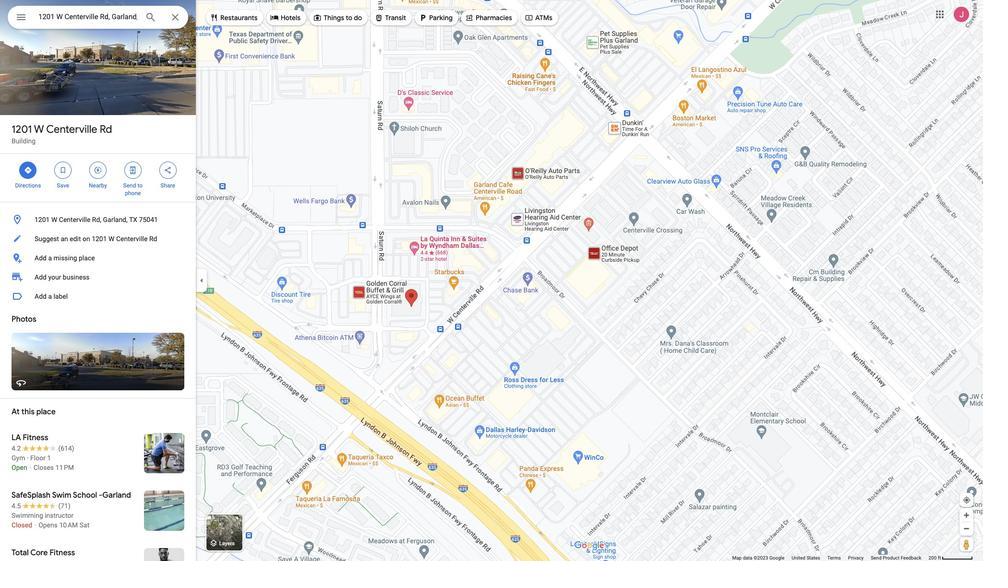 Task type: locate. For each thing, give the bounding box(es) containing it.
⋅ inside gym · floor 1 open ⋅ closes 11 pm
[[29, 464, 32, 472]]

⋅ right open
[[29, 464, 32, 472]]

1 vertical spatial fitness
[[50, 549, 75, 559]]

fitness right the core
[[50, 549, 75, 559]]

4.2 stars 614 reviews image
[[12, 444, 74, 454]]

footer containing map data ©2023 google
[[733, 556, 929, 562]]


[[15, 11, 27, 24]]

send for send to phone
[[123, 183, 136, 189]]

suggest
[[35, 235, 59, 243]]

send to phone
[[123, 183, 143, 197]]

w up 'suggest'
[[51, 216, 57, 224]]

total core fitness link
[[0, 541, 196, 562]]

centerville
[[46, 123, 97, 136], [59, 216, 90, 224], [116, 235, 148, 243]]

terms
[[828, 556, 841, 561]]

0 vertical spatial send
[[123, 183, 136, 189]]

1 horizontal spatial place
[[79, 255, 95, 262]]

1201 up 'suggest'
[[35, 216, 50, 224]]

0 vertical spatial fitness
[[23, 434, 48, 443]]

fitness
[[23, 434, 48, 443], [50, 549, 75, 559]]

4.5
[[12, 503, 21, 511]]

map data ©2023 google
[[733, 556, 785, 561]]

w down garland,
[[109, 235, 115, 243]]

0 horizontal spatial place
[[36, 408, 56, 417]]

1 horizontal spatial to
[[346, 13, 353, 22]]

0 vertical spatial to
[[346, 13, 353, 22]]

1201 inside 1201 w centerville rd building
[[12, 123, 32, 136]]

add for add a label
[[35, 293, 47, 301]]

a inside the add a label button
[[48, 293, 52, 301]]

1 vertical spatial send
[[871, 556, 882, 561]]

total core fitness
[[12, 549, 75, 559]]

to left do
[[346, 13, 353, 22]]

w for rd,
[[51, 216, 57, 224]]

rd inside 1201 w centerville rd building
[[100, 123, 112, 136]]

 search field
[[8, 6, 188, 31]]

0 horizontal spatial rd
[[100, 123, 112, 136]]

place inside 'button'
[[79, 255, 95, 262]]

add for add a missing place
[[35, 255, 47, 262]]

swim
[[52, 491, 71, 501]]

0 vertical spatial 1201
[[12, 123, 32, 136]]

1201 w centerville rd main content
[[0, 0, 196, 562]]

0 vertical spatial centerville
[[46, 123, 97, 136]]

your
[[48, 274, 61, 281]]

swimming instructor closed ⋅ opens 10 am sat
[[12, 512, 89, 530]]

0 horizontal spatial 1201
[[12, 123, 32, 136]]

terms button
[[828, 556, 841, 562]]

phone
[[125, 190, 141, 197]]

a
[[48, 255, 52, 262], [48, 293, 52, 301]]

0 horizontal spatial w
[[34, 123, 44, 136]]

0 horizontal spatial ⋅
[[29, 464, 32, 472]]

⋅ down swimming
[[34, 522, 37, 530]]

rd up 
[[100, 123, 112, 136]]

2 vertical spatial 1201
[[92, 235, 107, 243]]

privacy
[[849, 556, 864, 561]]

add inside button
[[35, 293, 47, 301]]

send product feedback button
[[871, 556, 922, 562]]

add left label
[[35, 293, 47, 301]]

0 vertical spatial ⋅
[[29, 464, 32, 472]]

1201 up building
[[12, 123, 32, 136]]

1 vertical spatial w
[[51, 216, 57, 224]]

0 vertical spatial w
[[34, 123, 44, 136]]

edit
[[70, 235, 81, 243]]

this
[[21, 408, 35, 417]]

1 a from the top
[[48, 255, 52, 262]]

1201 right the on
[[92, 235, 107, 243]]


[[313, 12, 322, 23]]

2 horizontal spatial w
[[109, 235, 115, 243]]

show your location image
[[963, 497, 972, 505]]

(614)
[[58, 445, 74, 453]]

send inside send to phone
[[123, 183, 136, 189]]

share
[[161, 183, 175, 189]]

an
[[61, 235, 68, 243]]

4.5 stars 71 reviews image
[[12, 502, 71, 512]]

to inside  things to do
[[346, 13, 353, 22]]

0 vertical spatial rd
[[100, 123, 112, 136]]

 restaurants
[[210, 12, 258, 23]]

send inside button
[[871, 556, 882, 561]]


[[129, 165, 137, 176]]

zoom out image
[[963, 526, 971, 533]]

send up phone
[[123, 183, 136, 189]]

3 add from the top
[[35, 293, 47, 301]]

building
[[12, 137, 36, 145]]

place down the on
[[79, 255, 95, 262]]

 atms
[[525, 12, 553, 23]]

0 horizontal spatial send
[[123, 183, 136, 189]]

send left product on the right bottom of page
[[871, 556, 882, 561]]

save
[[57, 183, 69, 189]]


[[210, 12, 219, 23]]

200 ft button
[[929, 556, 974, 561]]

feedback
[[901, 556, 922, 561]]

garland,
[[103, 216, 128, 224]]

add a missing place
[[35, 255, 95, 262]]

centerville for rd,
[[59, 216, 90, 224]]

centerville down tx
[[116, 235, 148, 243]]

1201 W Centerville Rd, Garland, TX 75041 field
[[8, 6, 188, 29]]

rd down 75041
[[149, 235, 157, 243]]

add inside 'button'
[[35, 255, 47, 262]]

w
[[34, 123, 44, 136], [51, 216, 57, 224], [109, 235, 115, 243]]

add
[[35, 255, 47, 262], [35, 274, 47, 281], [35, 293, 47, 301]]

2 add from the top
[[35, 274, 47, 281]]

None field
[[38, 11, 137, 23]]

w inside 1201 w centerville rd building
[[34, 123, 44, 136]]

send
[[123, 183, 136, 189], [871, 556, 882, 561]]

add a label
[[35, 293, 68, 301]]

centerville up 
[[46, 123, 97, 136]]

1 horizontal spatial rd
[[149, 235, 157, 243]]

add your business
[[35, 274, 90, 281]]

1 add from the top
[[35, 255, 47, 262]]

a inside add a missing place 'button'
[[48, 255, 52, 262]]

centerville inside 1201 w centerville rd building
[[46, 123, 97, 136]]

10 am
[[59, 522, 78, 530]]

 things to do
[[313, 12, 362, 23]]

1 vertical spatial ⋅
[[34, 522, 37, 530]]

1201 for rd
[[12, 123, 32, 136]]

directions
[[15, 183, 41, 189]]

a left label
[[48, 293, 52, 301]]

1 vertical spatial centerville
[[59, 216, 90, 224]]

place
[[79, 255, 95, 262], [36, 408, 56, 417]]

⋅
[[29, 464, 32, 472], [34, 522, 37, 530]]

add your business link
[[0, 268, 196, 287]]


[[24, 165, 32, 176]]

closes
[[33, 464, 54, 472]]

swimming
[[12, 512, 43, 520]]

to
[[346, 13, 353, 22], [138, 183, 143, 189]]

privacy button
[[849, 556, 864, 562]]

1 horizontal spatial ⋅
[[34, 522, 37, 530]]

collapse side panel image
[[196, 276, 207, 286]]

0 vertical spatial place
[[79, 255, 95, 262]]

photos
[[12, 315, 36, 325]]

w up building
[[34, 123, 44, 136]]

1 vertical spatial rd
[[149, 235, 157, 243]]

add a label button
[[0, 287, 196, 306]]

1 vertical spatial to
[[138, 183, 143, 189]]

place right this
[[36, 408, 56, 417]]

on
[[83, 235, 90, 243]]

centerville up edit
[[59, 216, 90, 224]]

0 vertical spatial a
[[48, 255, 52, 262]]

hotels
[[281, 13, 301, 22]]

2 a from the top
[[48, 293, 52, 301]]

la fitness
[[12, 434, 48, 443]]

1 vertical spatial a
[[48, 293, 52, 301]]

centerville for rd
[[46, 123, 97, 136]]

footer
[[733, 556, 929, 562]]

0 vertical spatial add
[[35, 255, 47, 262]]

to up phone
[[138, 183, 143, 189]]

4.2
[[12, 445, 21, 453]]

75041
[[139, 216, 158, 224]]

add down 'suggest'
[[35, 255, 47, 262]]

rd,
[[92, 216, 101, 224]]

a left "missing"
[[48, 255, 52, 262]]

fitness up 4.2 stars 614 reviews image
[[23, 434, 48, 443]]

1 horizontal spatial w
[[51, 216, 57, 224]]

transit
[[385, 13, 406, 22]]

1 horizontal spatial 1201
[[35, 216, 50, 224]]

suggest an edit on 1201 w centerville rd
[[35, 235, 157, 243]]

at this place
[[12, 408, 56, 417]]

add left 'your'
[[35, 274, 47, 281]]

1 vertical spatial add
[[35, 274, 47, 281]]

1 horizontal spatial fitness
[[50, 549, 75, 559]]

2 vertical spatial w
[[109, 235, 115, 243]]

1 vertical spatial 1201
[[35, 216, 50, 224]]

closed
[[12, 522, 32, 530]]

united states button
[[792, 556, 821, 562]]

add a missing place button
[[0, 249, 196, 268]]

1 horizontal spatial send
[[871, 556, 882, 561]]

business
[[63, 274, 90, 281]]

2 vertical spatial add
[[35, 293, 47, 301]]

0 horizontal spatial to
[[138, 183, 143, 189]]



Task type: describe. For each thing, give the bounding box(es) containing it.
nearby
[[89, 183, 107, 189]]

restaurants
[[220, 13, 258, 22]]

0 horizontal spatial fitness
[[23, 434, 48, 443]]

©2023
[[754, 556, 769, 561]]

show street view coverage image
[[960, 538, 974, 552]]

a for label
[[48, 293, 52, 301]]

add for add your business
[[35, 274, 47, 281]]

total
[[12, 549, 29, 559]]

none field inside 1201 w centerville rd, garland, tx 75041 field
[[38, 11, 137, 23]]

things
[[324, 13, 344, 22]]

garland
[[102, 491, 131, 501]]

11 pm
[[55, 464, 74, 472]]

w for rd
[[34, 123, 44, 136]]

google
[[770, 556, 785, 561]]

2 vertical spatial centerville
[[116, 235, 148, 243]]

send product feedback
[[871, 556, 922, 561]]

suggest an edit on 1201 w centerville rd button
[[0, 230, 196, 249]]

ft
[[938, 556, 942, 561]]

safesplash swim school -garland
[[12, 491, 131, 501]]

product
[[883, 556, 900, 561]]

 transit
[[375, 12, 406, 23]]

a for missing
[[48, 255, 52, 262]]

gym · floor 1 open ⋅ closes 11 pm
[[12, 455, 74, 472]]

to inside send to phone
[[138, 183, 143, 189]]

layers
[[219, 541, 235, 548]]

safesplash
[[12, 491, 50, 501]]


[[59, 165, 67, 176]]


[[375, 12, 383, 23]]

actions for 1201 w centerville rd region
[[0, 154, 196, 202]]

floor
[[30, 455, 46, 463]]

1201 w centerville rd, garland, tx 75041 button
[[0, 210, 196, 230]]

footer inside google maps 'element'
[[733, 556, 929, 562]]

 button
[[8, 6, 35, 31]]

rd inside "suggest an edit on 1201 w centerville rd" button
[[149, 235, 157, 243]]

school
[[73, 491, 97, 501]]

atms
[[535, 13, 553, 22]]

send for send product feedback
[[871, 556, 882, 561]]

open
[[12, 464, 27, 472]]

1201 w centerville rd, garland, tx 75041
[[35, 216, 158, 224]]


[[94, 165, 102, 176]]

instructor
[[45, 512, 74, 520]]

 pharmacies
[[465, 12, 512, 23]]

data
[[743, 556, 753, 561]]


[[419, 12, 427, 23]]

1
[[47, 455, 51, 463]]

la
[[12, 434, 21, 443]]

united
[[792, 556, 806, 561]]

missing
[[54, 255, 77, 262]]

label
[[54, 293, 68, 301]]

·
[[27, 455, 29, 463]]

google account: james peterson  
(james.peterson1902@gmail.com) image
[[954, 7, 970, 22]]

at
[[12, 408, 20, 417]]

pharmacies
[[476, 13, 512, 22]]

gym
[[12, 455, 25, 463]]


[[164, 165, 172, 176]]

core
[[30, 549, 48, 559]]

200 ft
[[929, 556, 942, 561]]


[[525, 12, 534, 23]]

google maps element
[[0, 0, 984, 562]]

1 vertical spatial place
[[36, 408, 56, 417]]


[[465, 12, 474, 23]]

1201 w centerville rd building
[[12, 123, 112, 145]]

do
[[354, 13, 362, 22]]

 parking
[[419, 12, 453, 23]]

opens
[[38, 522, 58, 530]]

states
[[807, 556, 821, 561]]

 hotels
[[270, 12, 301, 23]]

⋅ inside swimming instructor closed ⋅ opens 10 am sat
[[34, 522, 37, 530]]

2 horizontal spatial 1201
[[92, 235, 107, 243]]


[[270, 12, 279, 23]]

map
[[733, 556, 742, 561]]

parking
[[429, 13, 453, 22]]

zoom in image
[[963, 512, 971, 520]]

tx
[[129, 216, 137, 224]]

sat
[[80, 522, 89, 530]]

1201 for rd,
[[35, 216, 50, 224]]



Task type: vqa. For each thing, say whether or not it's contained in the screenshot.
right rd
yes



